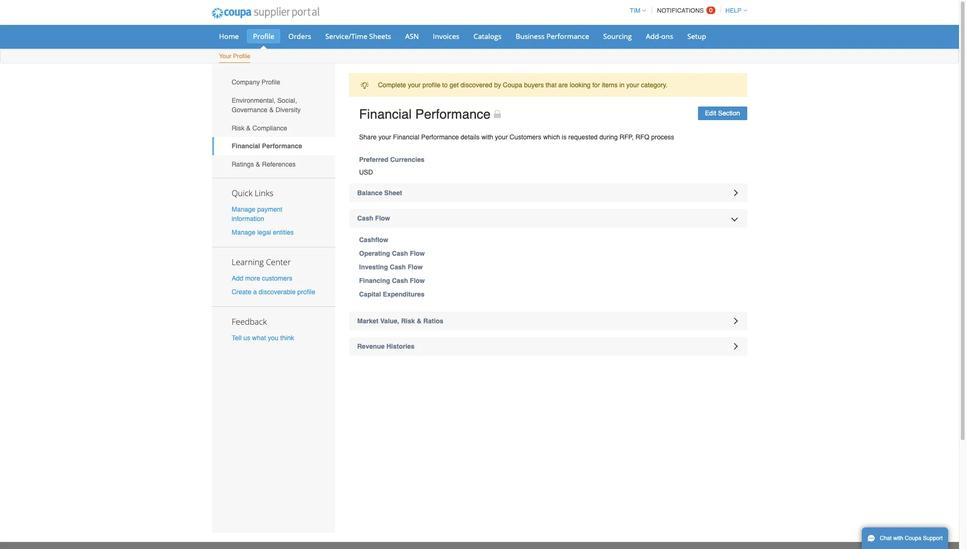 Task type: describe. For each thing, give the bounding box(es) containing it.
get
[[450, 81, 459, 89]]

discoverable
[[259, 288, 296, 296]]

manage for manage legal entities
[[232, 229, 255, 236]]

1 vertical spatial profile
[[297, 288, 315, 296]]

learning
[[232, 256, 264, 268]]

home
[[219, 31, 239, 41]]

complete your profile to get discovered by coupa buyers that are looking for items in your category. alert
[[349, 73, 747, 97]]

customers
[[510, 133, 541, 141]]

references
[[262, 161, 296, 168]]

requested
[[568, 133, 598, 141]]

think
[[280, 334, 294, 342]]

add-
[[646, 31, 661, 41]]

preferred currencies
[[359, 156, 425, 163]]

investing cash flow
[[359, 263, 423, 271]]

capital
[[359, 291, 381, 298]]

cash for financing
[[392, 277, 408, 285]]

help link
[[721, 7, 747, 14]]

profile link
[[247, 29, 280, 43]]

chat with coupa support button
[[862, 528, 949, 549]]

flow for investing cash flow
[[408, 263, 423, 271]]

asn
[[405, 31, 419, 41]]

a
[[253, 288, 257, 296]]

environmental, social, governance & diversity link
[[212, 91, 335, 119]]

business performance link
[[510, 29, 595, 43]]

notifications
[[657, 7, 704, 14]]

setup
[[687, 31, 706, 41]]

diversity
[[276, 106, 301, 114]]

0 vertical spatial financial
[[359, 107, 412, 122]]

which
[[543, 133, 560, 141]]

add-ons
[[646, 31, 673, 41]]

company profile link
[[212, 73, 335, 91]]

service/time sheets link
[[319, 29, 397, 43]]

revenue histories heading
[[349, 337, 747, 356]]

cashflow
[[359, 236, 388, 244]]

environmental, social, governance & diversity
[[232, 97, 301, 114]]

more
[[245, 275, 260, 282]]

profile inside alert
[[423, 81, 440, 89]]

buyers
[[524, 81, 544, 89]]

items
[[602, 81, 618, 89]]

social,
[[277, 97, 297, 104]]

feedback
[[232, 316, 267, 327]]

sheets
[[369, 31, 391, 41]]

environmental,
[[232, 97, 276, 104]]

orders
[[288, 31, 311, 41]]

financial inside financial performance 'link'
[[232, 142, 260, 150]]

& right ratings
[[256, 161, 260, 168]]

governance
[[232, 106, 268, 114]]

ratings & references link
[[212, 155, 335, 173]]

discovered
[[461, 81, 492, 89]]

section
[[718, 109, 740, 117]]

financial performance link
[[212, 137, 335, 155]]

your profile
[[219, 53, 250, 60]]

to
[[442, 81, 448, 89]]

with inside button
[[893, 535, 903, 542]]

are
[[559, 81, 568, 89]]

coupa inside chat with coupa support button
[[905, 535, 922, 542]]

what
[[252, 334, 266, 342]]

flow for operating cash flow
[[410, 250, 425, 257]]

& down governance
[[246, 124, 251, 132]]

& inside dropdown button
[[417, 317, 422, 325]]

quick
[[232, 187, 253, 198]]

support
[[923, 535, 943, 542]]

chat with coupa support
[[880, 535, 943, 542]]

category.
[[641, 81, 668, 89]]

rfq
[[636, 133, 649, 141]]

your
[[219, 53, 231, 60]]

company
[[232, 79, 260, 86]]

rfp,
[[620, 133, 634, 141]]

details
[[461, 133, 480, 141]]

looking
[[570, 81, 591, 89]]

financing cash flow
[[359, 277, 425, 285]]

tim link
[[626, 7, 646, 14]]

usd
[[359, 169, 373, 176]]

currencies
[[390, 156, 425, 163]]

ons
[[661, 31, 673, 41]]

preferred
[[359, 156, 388, 163]]

notifications 0
[[657, 7, 713, 14]]

0 vertical spatial profile
[[253, 31, 274, 41]]

0 vertical spatial risk
[[232, 124, 244, 132]]

performance up details
[[415, 107, 491, 122]]

tell us what you think button
[[232, 333, 294, 343]]

information
[[232, 215, 264, 222]]

& inside environmental, social, governance & diversity
[[269, 106, 274, 114]]

histories
[[387, 342, 415, 350]]

0
[[709, 7, 713, 14]]

risk & compliance link
[[212, 119, 335, 137]]

during
[[600, 133, 618, 141]]

customers
[[262, 275, 292, 282]]

operating cash flow
[[359, 250, 425, 257]]



Task type: locate. For each thing, give the bounding box(es) containing it.
by
[[494, 81, 501, 89]]

1 horizontal spatial risk
[[401, 317, 415, 325]]

profile for company profile
[[262, 79, 280, 86]]

financial up currencies
[[393, 133, 419, 141]]

performance
[[547, 31, 589, 41], [415, 107, 491, 122], [421, 133, 459, 141], [262, 142, 302, 150]]

2 manage from the top
[[232, 229, 255, 236]]

performance right business
[[547, 31, 589, 41]]

1 horizontal spatial with
[[893, 535, 903, 542]]

create a discoverable profile
[[232, 288, 315, 296]]

financial up share
[[359, 107, 412, 122]]

home link
[[213, 29, 245, 43]]

performance left details
[[421, 133, 459, 141]]

risk right 'value,' on the left
[[401, 317, 415, 325]]

you
[[268, 334, 278, 342]]

2 vertical spatial financial
[[232, 142, 260, 150]]

learning center
[[232, 256, 291, 268]]

sourcing
[[603, 31, 632, 41]]

asn link
[[399, 29, 425, 43]]

service/time
[[325, 31, 367, 41]]

tell us what you think
[[232, 334, 294, 342]]

cash up expenditures
[[392, 277, 408, 285]]

legal
[[257, 229, 271, 236]]

profile left to
[[423, 81, 440, 89]]

cash up investing cash flow
[[392, 250, 408, 257]]

revenue histories
[[357, 342, 415, 350]]

catalogs link
[[468, 29, 508, 43]]

financing
[[359, 277, 390, 285]]

with right details
[[482, 133, 493, 141]]

balance sheet button
[[349, 184, 747, 202]]

cash for operating
[[392, 250, 408, 257]]

balance
[[357, 189, 382, 197]]

help
[[726, 7, 742, 14]]

2 vertical spatial profile
[[262, 79, 280, 86]]

orders link
[[282, 29, 317, 43]]

expenditures
[[383, 291, 425, 298]]

financial performance
[[359, 107, 491, 122], [232, 142, 302, 150]]

share
[[359, 133, 377, 141]]

financial performance inside financial performance 'link'
[[232, 142, 302, 150]]

share your financial performance details with your customers which is requested during rfp, rfq process
[[359, 133, 674, 141]]

flow inside dropdown button
[[375, 215, 390, 222]]

risk
[[232, 124, 244, 132], [401, 317, 415, 325]]

profile down coupa supplier portal image
[[253, 31, 274, 41]]

0 vertical spatial with
[[482, 133, 493, 141]]

navigation containing notifications 0
[[626, 1, 747, 20]]

financial performance down to
[[359, 107, 491, 122]]

manage down information
[[232, 229, 255, 236]]

1 vertical spatial profile
[[233, 53, 250, 60]]

0 horizontal spatial risk
[[232, 124, 244, 132]]

risk inside dropdown button
[[401, 317, 415, 325]]

revenue histories button
[[349, 337, 747, 356]]

navigation
[[626, 1, 747, 20]]

add-ons link
[[640, 29, 679, 43]]

1 manage from the top
[[232, 205, 255, 213]]

manage legal entities link
[[232, 229, 294, 236]]

1 horizontal spatial profile
[[423, 81, 440, 89]]

manage for manage payment information
[[232, 205, 255, 213]]

your profile link
[[219, 51, 251, 63]]

performance inside 'link'
[[262, 142, 302, 150]]

sourcing link
[[597, 29, 638, 43]]

0 vertical spatial financial performance
[[359, 107, 491, 122]]

manage up information
[[232, 205, 255, 213]]

0 vertical spatial manage
[[232, 205, 255, 213]]

process
[[651, 133, 674, 141]]

flow up financing cash flow
[[408, 263, 423, 271]]

cash inside dropdown button
[[357, 215, 373, 222]]

1 horizontal spatial coupa
[[905, 535, 922, 542]]

financial
[[359, 107, 412, 122], [393, 133, 419, 141], [232, 142, 260, 150]]

us
[[243, 334, 250, 342]]

flow up investing cash flow
[[410, 250, 425, 257]]

ratings
[[232, 161, 254, 168]]

1 vertical spatial manage
[[232, 229, 255, 236]]

profile right discoverable on the bottom left of page
[[297, 288, 315, 296]]

your left customers
[[495, 133, 508, 141]]

0 horizontal spatial profile
[[297, 288, 315, 296]]

your right share
[[379, 133, 391, 141]]

&
[[269, 106, 274, 114], [246, 124, 251, 132], [256, 161, 260, 168], [417, 317, 422, 325]]

entities
[[273, 229, 294, 236]]

catalogs
[[474, 31, 502, 41]]

service/time sheets
[[325, 31, 391, 41]]

risk down governance
[[232, 124, 244, 132]]

1 vertical spatial coupa
[[905, 535, 922, 542]]

profile inside "link"
[[233, 53, 250, 60]]

your right complete
[[408, 81, 421, 89]]

for
[[592, 81, 600, 89]]

coupa inside "complete your profile to get discovered by coupa buyers that are looking for items in your category." alert
[[503, 81, 522, 89]]

add
[[232, 275, 243, 282]]

market value, risk & ratios heading
[[349, 312, 747, 330]]

edit
[[705, 109, 716, 117]]

cash flow heading
[[349, 209, 747, 228]]

complete your profile to get discovered by coupa buyers that are looking for items in your category.
[[378, 81, 668, 89]]

cash down operating cash flow
[[390, 263, 406, 271]]

tell
[[232, 334, 242, 342]]

1 horizontal spatial financial performance
[[359, 107, 491, 122]]

financial up ratings
[[232, 142, 260, 150]]

ratings & references
[[232, 161, 296, 168]]

coupa supplier portal image
[[205, 1, 326, 25]]

1 vertical spatial financial
[[393, 133, 419, 141]]

your right in
[[626, 81, 639, 89]]

manage
[[232, 205, 255, 213], [232, 229, 255, 236]]

profile
[[253, 31, 274, 41], [233, 53, 250, 60], [262, 79, 280, 86]]

revenue
[[357, 342, 385, 350]]

market value, risk & ratios button
[[349, 312, 747, 330]]

profile right your
[[233, 53, 250, 60]]

flow for financing cash flow
[[410, 277, 425, 285]]

manage inside manage payment information
[[232, 205, 255, 213]]

tim
[[630, 7, 640, 14]]

is
[[562, 133, 567, 141]]

with
[[482, 133, 493, 141], [893, 535, 903, 542]]

invoices link
[[427, 29, 466, 43]]

balance sheet heading
[[349, 184, 747, 202]]

your
[[408, 81, 421, 89], [626, 81, 639, 89], [379, 133, 391, 141], [495, 133, 508, 141]]

coupa left the support
[[905, 535, 922, 542]]

profile up "environmental, social, governance & diversity" link
[[262, 79, 280, 86]]

0 horizontal spatial financial performance
[[232, 142, 302, 150]]

flow up expenditures
[[410, 277, 425, 285]]

& left "ratios"
[[417, 317, 422, 325]]

cash up "cashflow"
[[357, 215, 373, 222]]

0 horizontal spatial with
[[482, 133, 493, 141]]

add more customers
[[232, 275, 292, 282]]

0 vertical spatial profile
[[423, 81, 440, 89]]

profile for your profile
[[233, 53, 250, 60]]

& left the diversity
[[269, 106, 274, 114]]

financial performance down compliance
[[232, 142, 302, 150]]

investing
[[359, 263, 388, 271]]

performance up references
[[262, 142, 302, 150]]

1 vertical spatial with
[[893, 535, 903, 542]]

risk & compliance
[[232, 124, 287, 132]]

edit section link
[[698, 107, 747, 120]]

0 vertical spatial coupa
[[503, 81, 522, 89]]

cash for investing
[[390, 263, 406, 271]]

manage payment information
[[232, 205, 282, 222]]

company profile
[[232, 79, 280, 86]]

with right chat
[[893, 535, 903, 542]]

add more customers link
[[232, 275, 292, 282]]

business
[[516, 31, 545, 41]]

quick links
[[232, 187, 273, 198]]

1 vertical spatial financial performance
[[232, 142, 302, 150]]

flow up "cashflow"
[[375, 215, 390, 222]]

coupa right by
[[503, 81, 522, 89]]

1 vertical spatial risk
[[401, 317, 415, 325]]

compliance
[[253, 124, 287, 132]]

0 horizontal spatial coupa
[[503, 81, 522, 89]]

manage legal entities
[[232, 229, 294, 236]]

cash
[[357, 215, 373, 222], [392, 250, 408, 257], [390, 263, 406, 271], [392, 277, 408, 285]]

links
[[255, 187, 273, 198]]

create
[[232, 288, 251, 296]]



